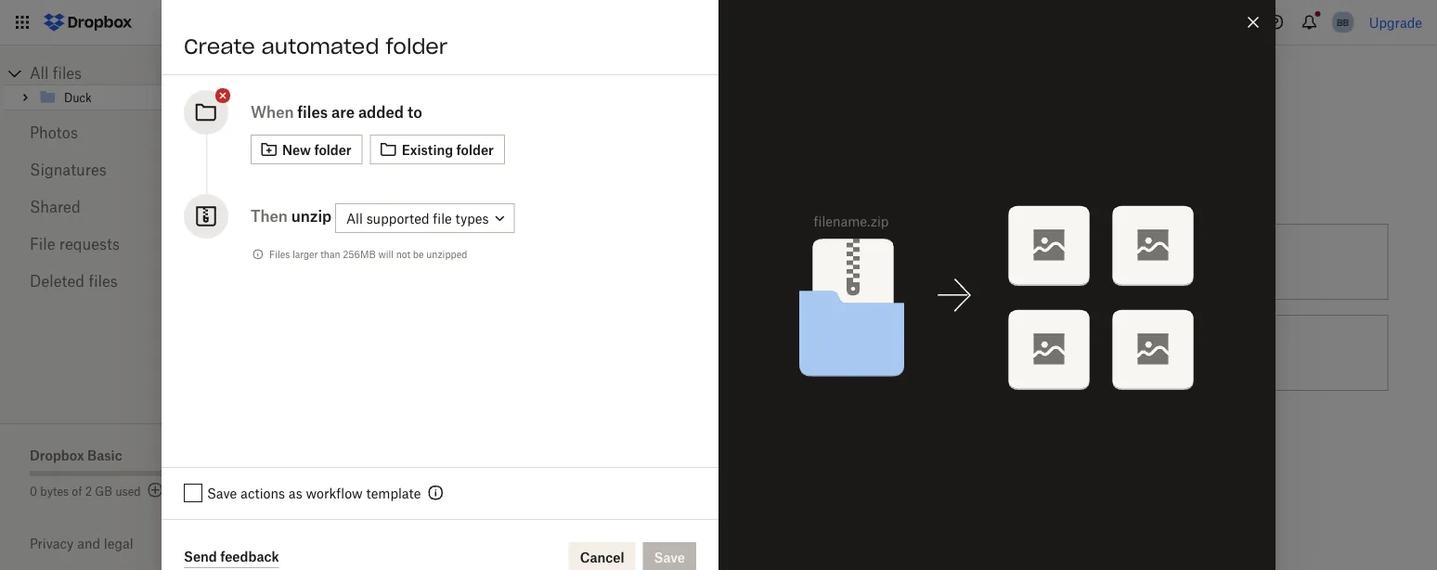 Task type: vqa. For each thing, say whether or not it's contained in the screenshot.
Will
yes



Task type: describe. For each thing, give the bounding box(es) containing it.
folder for new folder
[[314, 142, 352, 157]]

sort
[[468, 254, 492, 270]]

set a rule that renames files
[[717, 254, 889, 270]]

signatures link
[[30, 151, 193, 189]]

automation
[[319, 180, 409, 199]]

unzip
[[1098, 345, 1134, 361]]

feedback
[[220, 549, 279, 565]]

pdfs
[[1195, 254, 1228, 270]]

dropbox basic
[[30, 447, 122, 463]]

by
[[525, 254, 540, 270]]

set
[[717, 254, 738, 270]]

choose for choose a category to sort files by
[[335, 254, 382, 270]]

privacy and legal link
[[30, 536, 223, 552]]

automations
[[260, 61, 395, 87]]

deleted files
[[30, 272, 118, 290]]

add
[[260, 180, 290, 199]]

0
[[30, 484, 37, 498]]

convert for videos
[[860, 345, 906, 361]]

files inside choose a file format to convert audio files to
[[566, 431, 591, 447]]

format for audio
[[419, 431, 460, 447]]

deleted
[[30, 272, 85, 290]]

requests
[[59, 235, 120, 253]]

convert
[[1098, 254, 1147, 270]]

choose a category to sort files by button
[[253, 216, 634, 307]]

files
[[269, 248, 290, 260]]

privacy
[[30, 536, 74, 552]]

files inside set a rule that renames files button
[[864, 254, 889, 270]]

all files
[[30, 64, 82, 82]]

filename.zip
[[814, 214, 889, 229]]

a for choose a file format to convert audio files to
[[385, 431, 393, 447]]

all for all supported file types
[[346, 210, 363, 226]]

shared
[[30, 198, 81, 216]]

file for choose a file format to convert videos to
[[777, 345, 796, 361]]

basic
[[87, 447, 122, 463]]

unzipped
[[427, 248, 468, 260]]

new
[[282, 142, 311, 157]]

larger
[[293, 248, 318, 260]]

create automated folder dialog
[[162, 0, 1276, 570]]

1 horizontal spatial folder
[[386, 33, 448, 59]]

0 bytes of 2 gb used
[[30, 484, 141, 498]]

choose a category to sort files by
[[335, 254, 540, 270]]

actions
[[241, 485, 285, 501]]

save
[[207, 485, 237, 501]]

cancel button
[[569, 542, 636, 570]]

new folder button
[[251, 135, 363, 164]]

format for videos
[[800, 345, 841, 361]]

choose a file format to convert audio files to
[[335, 431, 591, 468]]

to up the workflow
[[335, 452, 348, 468]]

deleted files link
[[30, 263, 193, 300]]

existing
[[402, 142, 453, 157]]

be
[[413, 248, 424, 260]]

convert files to pdfs button
[[1015, 216, 1396, 307]]

create automated folder
[[184, 33, 448, 59]]

workflow
[[306, 485, 363, 501]]

choose a file format to convert audio files to button
[[253, 398, 634, 501]]

unzip files button
[[1015, 307, 1396, 398]]

dropbox
[[30, 447, 84, 463]]

global header element
[[0, 0, 1438, 46]]

cancel
[[580, 549, 625, 565]]

files inside "unzip files" button
[[1138, 345, 1163, 361]]

send
[[184, 549, 217, 565]]

all files tree
[[3, 62, 223, 111]]

file
[[30, 235, 55, 253]]

all supported file types
[[346, 210, 489, 226]]

add an automation
[[260, 180, 409, 199]]

unzip
[[291, 207, 332, 225]]

rule
[[752, 254, 776, 270]]

click to watch a demo video image
[[399, 64, 421, 86]]

send feedback button
[[184, 546, 279, 568]]

gb
[[95, 484, 112, 498]]

added
[[358, 103, 404, 121]]

2
[[85, 484, 92, 498]]

files inside create automated folder dialog
[[297, 103, 328, 121]]

shared link
[[30, 189, 193, 226]]

choose a file format to convert videos to
[[717, 345, 965, 361]]



Task type: locate. For each thing, give the bounding box(es) containing it.
0 vertical spatial file
[[433, 210, 452, 226]]

folder
[[386, 33, 448, 59], [314, 142, 352, 157], [457, 142, 494, 157]]

category
[[396, 254, 449, 270]]

are
[[332, 103, 355, 121]]

that
[[779, 254, 804, 270]]

get more space image
[[145, 479, 167, 502]]

files
[[53, 64, 82, 82], [297, 103, 328, 121], [496, 254, 522, 270], [864, 254, 889, 270], [1150, 254, 1176, 270], [89, 272, 118, 290], [1138, 345, 1163, 361], [566, 431, 591, 447]]

automated
[[262, 33, 379, 59]]

1 vertical spatial convert
[[479, 431, 525, 447]]

a inside choose a file format to convert audio files to
[[385, 431, 393, 447]]

file inside dropdown button
[[433, 210, 452, 226]]

to inside dialog
[[408, 103, 422, 121]]

supported
[[367, 210, 430, 226]]

upgrade
[[1370, 14, 1423, 30]]

files right renames
[[864, 254, 889, 270]]

choose
[[335, 254, 382, 270], [717, 345, 763, 361], [335, 431, 382, 447]]

files right audio
[[566, 431, 591, 447]]

format
[[800, 345, 841, 361], [419, 431, 460, 447]]

2 vertical spatial choose
[[335, 431, 382, 447]]

0 vertical spatial convert
[[860, 345, 906, 361]]

to inside 'button'
[[453, 254, 465, 270]]

photos link
[[30, 114, 193, 151]]

file requests link
[[30, 226, 193, 263]]

a for choose a file format to convert videos to
[[767, 345, 774, 361]]

files larger than 256mb will not be unzipped
[[269, 248, 468, 260]]

add an automation main content
[[253, 105, 1438, 570]]

choose a file format to convert videos to button
[[634, 307, 1015, 398]]

a
[[385, 254, 393, 270], [741, 254, 748, 270], [767, 345, 774, 361], [385, 431, 393, 447]]

legal
[[104, 536, 133, 552]]

file requests
[[30, 235, 120, 253]]

a left not
[[385, 254, 393, 270]]

convert for audio
[[479, 431, 525, 447]]

1 vertical spatial format
[[419, 431, 460, 447]]

convert left audio
[[479, 431, 525, 447]]

privacy and legal
[[30, 536, 133, 552]]

existing folder button
[[370, 135, 505, 164]]

not
[[396, 248, 411, 260]]

choose down set
[[717, 345, 763, 361]]

1 vertical spatial all
[[346, 210, 363, 226]]

folder right new
[[314, 142, 352, 157]]

folder up 'click to watch a demo video' icon
[[386, 33, 448, 59]]

all for all files
[[30, 64, 49, 82]]

audio
[[528, 431, 562, 447]]

0 vertical spatial all
[[30, 64, 49, 82]]

and
[[77, 536, 100, 552]]

format up template
[[419, 431, 460, 447]]

files left by
[[496, 254, 522, 270]]

256mb
[[343, 248, 376, 260]]

all supported file types button
[[335, 203, 515, 233]]

1 horizontal spatial all
[[346, 210, 363, 226]]

file for all supported file types
[[433, 210, 452, 226]]

1 horizontal spatial format
[[800, 345, 841, 361]]

signatures
[[30, 161, 107, 179]]

will
[[378, 248, 394, 260]]

of
[[72, 484, 82, 498]]

to
[[408, 103, 422, 121], [453, 254, 465, 270], [1179, 254, 1192, 270], [844, 345, 857, 361], [952, 345, 965, 361], [463, 431, 475, 447], [335, 452, 348, 468]]

to right added
[[408, 103, 422, 121]]

file for choose a file format to convert audio files to
[[396, 431, 415, 447]]

choose up the workflow
[[335, 431, 382, 447]]

a down rule
[[767, 345, 774, 361]]

used
[[115, 484, 141, 498]]

choose for choose a file format to convert audio files to
[[335, 431, 382, 447]]

renames
[[807, 254, 860, 270]]

unzip files
[[1098, 345, 1163, 361]]

a for choose a category to sort files by
[[385, 254, 393, 270]]

all files link
[[30, 62, 223, 85]]

folder for existing folder
[[457, 142, 494, 157]]

a inside 'button'
[[385, 254, 393, 270]]

files are added to
[[297, 103, 422, 121]]

files right the convert
[[1150, 254, 1176, 270]]

files right unzip
[[1138, 345, 1163, 361]]

to left pdfs
[[1179, 254, 1192, 270]]

photos
[[30, 124, 78, 142]]

0 horizontal spatial all
[[30, 64, 49, 82]]

a up template
[[385, 431, 393, 447]]

choose for choose a file format to convert videos to
[[717, 345, 763, 361]]

all inside dropdown button
[[346, 210, 363, 226]]

a for set a rule that renames files
[[741, 254, 748, 270]]

set a rule that renames files button
[[634, 216, 1015, 307]]

file down that
[[777, 345, 796, 361]]

0 horizontal spatial format
[[419, 431, 460, 447]]

template
[[366, 485, 421, 501]]

files inside convert files to pdfs button
[[1150, 254, 1176, 270]]

a right set
[[741, 254, 748, 270]]

0 horizontal spatial file
[[396, 431, 415, 447]]

all
[[30, 64, 49, 82], [346, 210, 363, 226]]

convert
[[860, 345, 906, 361], [479, 431, 525, 447]]

folder right existing
[[457, 142, 494, 157]]

2 vertical spatial file
[[396, 431, 415, 447]]

as
[[289, 485, 303, 501]]

videos
[[910, 345, 949, 361]]

choose left not
[[335, 254, 382, 270]]

files inside choose a category to sort files by 'button'
[[496, 254, 522, 270]]

dropbox logo - go to the homepage image
[[37, 7, 138, 37]]

1 vertical spatial file
[[777, 345, 796, 361]]

to right videos
[[952, 345, 965, 361]]

upgrade link
[[1370, 14, 1423, 30]]

then
[[251, 207, 288, 225]]

file left types
[[433, 210, 452, 226]]

new folder
[[282, 142, 352, 157]]

format down set a rule that renames files button
[[800, 345, 841, 361]]

2 horizontal spatial folder
[[457, 142, 494, 157]]

convert left videos
[[860, 345, 906, 361]]

all inside tree
[[30, 64, 49, 82]]

folder inside new folder button
[[314, 142, 352, 157]]

an
[[295, 180, 314, 199]]

all down the automation
[[346, 210, 363, 226]]

all up photos
[[30, 64, 49, 82]]

files inside all files link
[[53, 64, 82, 82]]

file up template
[[396, 431, 415, 447]]

when
[[251, 103, 294, 121]]

files down file requests link
[[89, 272, 118, 290]]

convert inside choose a file format to convert audio files to
[[479, 431, 525, 447]]

choose inside choose a file format to convert audio files to
[[335, 431, 382, 447]]

1 horizontal spatial file
[[433, 210, 452, 226]]

2 horizontal spatial file
[[777, 345, 796, 361]]

to left audio
[[463, 431, 475, 447]]

0 horizontal spatial convert
[[479, 431, 525, 447]]

bytes
[[40, 484, 69, 498]]

0 horizontal spatial folder
[[314, 142, 352, 157]]

convert files to pdfs
[[1098, 254, 1228, 270]]

file inside choose a file format to convert audio files to
[[396, 431, 415, 447]]

existing folder
[[402, 142, 494, 157]]

files inside the deleted files link
[[89, 272, 118, 290]]

folder inside existing folder "button"
[[457, 142, 494, 157]]

to left sort
[[453, 254, 465, 270]]

file
[[433, 210, 452, 226], [777, 345, 796, 361], [396, 431, 415, 447]]

than
[[321, 248, 340, 260]]

send feedback
[[184, 549, 279, 565]]

files down dropbox logo - go to the homepage
[[53, 64, 82, 82]]

choose inside 'button'
[[335, 254, 382, 270]]

create
[[184, 33, 255, 59]]

1 horizontal spatial convert
[[860, 345, 906, 361]]

files left are
[[297, 103, 328, 121]]

0 vertical spatial format
[[800, 345, 841, 361]]

1 vertical spatial choose
[[717, 345, 763, 361]]

types
[[456, 210, 489, 226]]

0 vertical spatial choose
[[335, 254, 382, 270]]

to left videos
[[844, 345, 857, 361]]

save actions as workflow template
[[207, 485, 421, 501]]

format inside choose a file format to convert audio files to
[[419, 431, 460, 447]]



